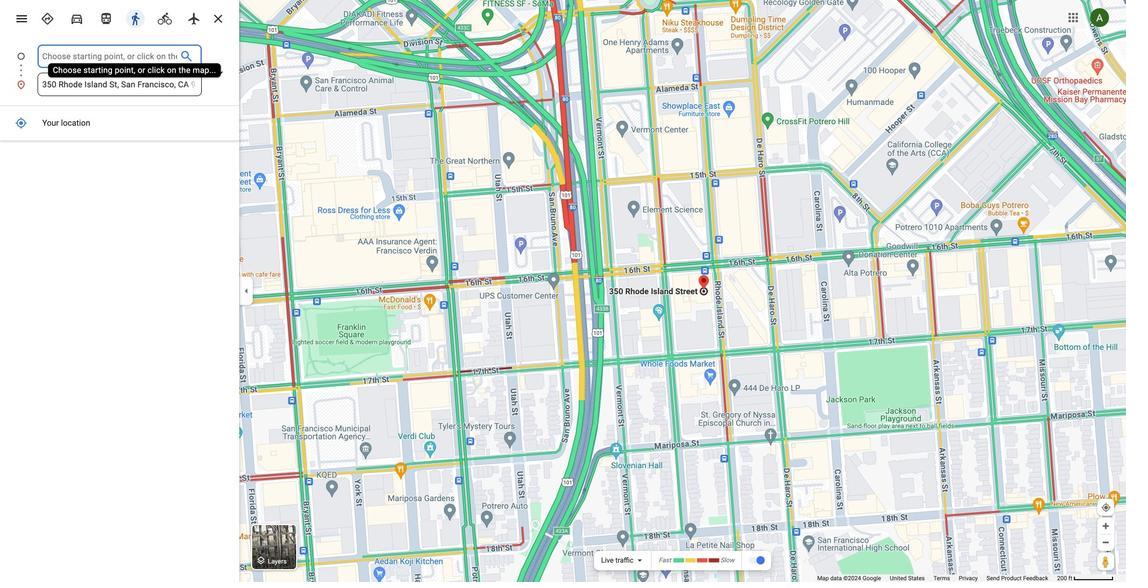 Task type: describe. For each thing, give the bounding box(es) containing it.
Destination 350 Rhode Island St, San Francisco, CA 94103 field
[[42, 77, 197, 92]]

none radio the best travel modes
[[35, 7, 60, 28]]

show your location image
[[1101, 503, 1112, 513]]

list inside google maps element
[[0, 45, 239, 96]]

walking image
[[128, 12, 143, 26]]

collapse side panel image
[[240, 285, 253, 298]]

option inside google maps element
[[601, 557, 634, 565]]

show street view coverage image
[[1098, 553, 1115, 571]]

zoom in image
[[1102, 522, 1111, 531]]

driving image
[[70, 12, 84, 26]]

google maps element
[[0, 0, 1126, 583]]



Task type: vqa. For each thing, say whether or not it's contained in the screenshot.
the right Send
no



Task type: locate. For each thing, give the bounding box(es) containing it.
cell inside google maps element
[[0, 114, 232, 133]]

none radio left "cycling" radio
[[123, 7, 148, 28]]

0 vertical spatial none field
[[42, 45, 177, 68]]

google account: augustus odena  
(augustus@adept.ai) image
[[1091, 8, 1109, 27]]

flights image
[[187, 12, 201, 26]]

2 none radio from the left
[[94, 7, 119, 28]]

1 none field from the top
[[42, 45, 177, 68]]

None field
[[42, 45, 177, 68], [42, 73, 197, 96]]

none field inside list item
[[42, 45, 177, 68]]

none field choose starting point, or click on the map...
[[42, 45, 177, 68]]

list item down choose starting point, or click on the map... field
[[0, 73, 239, 96]]

zoom out image
[[1102, 539, 1111, 547]]

cycling image
[[158, 12, 172, 26]]

none radio "cycling"
[[153, 7, 177, 28]]

cell
[[0, 114, 232, 133]]

1 none radio from the left
[[65, 7, 89, 28]]

2 none radio from the left
[[123, 7, 148, 28]]

Choose starting point, or click on the map... field
[[42, 49, 177, 63]]

0 horizontal spatial none radio
[[35, 7, 60, 28]]

list item
[[0, 45, 239, 82], [0, 73, 239, 96]]

none field up destination 350 rhode island st, san francisco, ca 94103 field
[[42, 45, 177, 68]]

transit image
[[99, 12, 113, 26]]

none radio right walking radio
[[153, 7, 177, 28]]

2 list item from the top
[[0, 73, 239, 96]]

1 none radio from the left
[[35, 7, 60, 28]]

3 none radio from the left
[[153, 7, 177, 28]]

list
[[0, 45, 239, 96]]

 Show traffic  checkbox
[[749, 556, 765, 566]]

None radio
[[65, 7, 89, 28], [123, 7, 148, 28], [153, 7, 177, 28], [182, 7, 207, 28]]

none radio right "cycling" radio
[[182, 7, 207, 28]]

none radio transit
[[94, 7, 119, 28]]

none field destination 350 rhode island st, san francisco, ca 94103
[[42, 73, 197, 96]]

None radio
[[35, 7, 60, 28], [94, 7, 119, 28]]

1 vertical spatial none field
[[42, 73, 197, 96]]

none radio the flights
[[182, 7, 207, 28]]

option
[[601, 557, 634, 565]]

2 none field from the top
[[42, 73, 197, 96]]

your location image
[[15, 117, 27, 129]]

none radio left driving radio
[[35, 7, 60, 28]]

1 list item from the top
[[0, 45, 239, 82]]

none field down choose starting point, or click on the map... field
[[42, 73, 197, 96]]

best travel modes image
[[40, 12, 55, 26]]

none radio walking
[[123, 7, 148, 28]]

none radio left transit option
[[65, 7, 89, 28]]

none radio driving
[[65, 7, 89, 28]]

1 horizontal spatial none radio
[[94, 7, 119, 28]]

list item down transit image
[[0, 45, 239, 82]]

none radio right driving radio
[[94, 7, 119, 28]]

4 none radio from the left
[[182, 7, 207, 28]]



